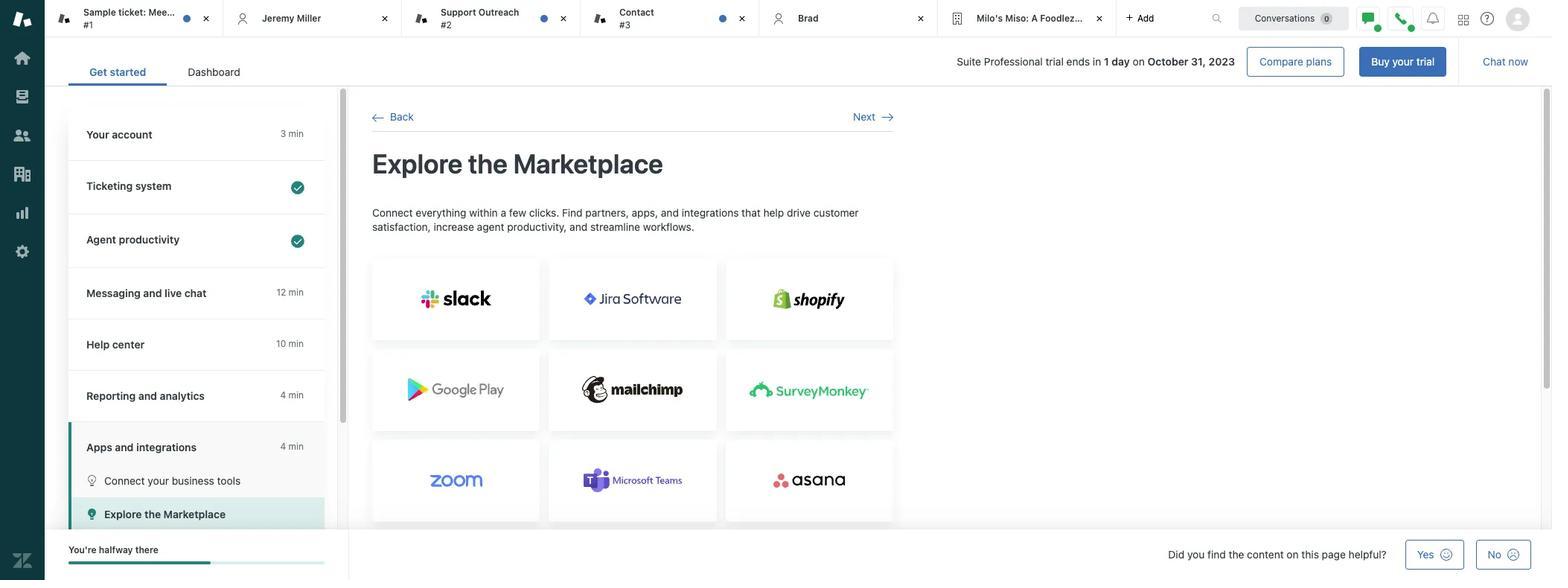 Task type: vqa. For each thing, say whether or not it's contained in the screenshot.
"forwarding"
no



Task type: describe. For each thing, give the bounding box(es) containing it.
the inside content-title region
[[468, 148, 508, 180]]

content-title region
[[372, 147, 894, 181]]

2023
[[1209, 55, 1236, 68]]

helpful?
[[1349, 548, 1387, 561]]

agent
[[86, 233, 116, 246]]

support outreach #2
[[441, 7, 519, 30]]

messaging and live chat
[[86, 287, 207, 299]]

connect for connect everything within a few clicks. find partners, apps, and integrations that help drive customer satisfaction, increase agent productivity, and streamline workflows.
[[372, 206, 413, 219]]

drive
[[787, 206, 811, 219]]

page
[[1322, 548, 1346, 561]]

min for apps and integrations
[[289, 441, 304, 452]]

0 horizontal spatial on
[[1133, 55, 1145, 68]]

marketplace inside content-title region
[[513, 148, 664, 180]]

apps and integrations heading
[[69, 422, 325, 464]]

explore the marketplace inside content-title region
[[372, 148, 664, 180]]

explore inside explore the marketplace button
[[104, 508, 142, 521]]

ticket
[[190, 7, 215, 18]]

center
[[112, 338, 145, 351]]

zendesk image
[[13, 551, 32, 570]]

1
[[1105, 55, 1110, 68]]

now
[[1509, 55, 1529, 68]]

find
[[1208, 548, 1226, 561]]

progress bar image
[[69, 562, 211, 565]]

conversations
[[1255, 12, 1316, 23]]

contact #3
[[620, 7, 655, 30]]

analytics
[[160, 390, 205, 402]]

the inside button
[[145, 508, 161, 521]]

find
[[562, 206, 583, 219]]

customer
[[814, 206, 859, 219]]

compare plans
[[1260, 55, 1333, 68]]

1 horizontal spatial on
[[1287, 548, 1299, 561]]

meet
[[149, 7, 171, 18]]

min for your account
[[289, 128, 304, 139]]

trial for your
[[1417, 55, 1435, 68]]

this
[[1302, 548, 1320, 561]]

tab containing sample ticket: meet the ticket
[[45, 0, 223, 37]]

chat
[[1484, 55, 1506, 68]]

day
[[1112, 55, 1130, 68]]

get
[[89, 66, 107, 78]]

4 for reporting and analytics
[[280, 390, 286, 401]]

close image for #3
[[735, 11, 750, 26]]

get help image
[[1481, 12, 1495, 25]]

contact
[[620, 7, 655, 18]]

help center
[[86, 338, 145, 351]]

jeremy miller tab
[[223, 0, 402, 37]]

reporting image
[[13, 203, 32, 223]]

connect your business tools
[[104, 474, 241, 487]]

buy your trial
[[1372, 55, 1435, 68]]

integrations inside connect everything within a few clicks. find partners, apps, and integrations that help drive customer satisfaction, increase agent productivity, and streamline workflows.
[[682, 206, 739, 219]]

button displays agent's chat status as online. image
[[1363, 12, 1375, 24]]

section containing suite professional trial ends in
[[273, 47, 1447, 77]]

sample
[[83, 7, 116, 18]]

chat
[[184, 287, 207, 299]]

help
[[764, 206, 784, 219]]

your
[[86, 128, 109, 141]]

buy
[[1372, 55, 1390, 68]]

12 min
[[277, 287, 304, 298]]

progress-bar progress bar
[[69, 562, 325, 565]]

content
[[1248, 548, 1284, 561]]

you
[[1188, 548, 1205, 561]]

ticketing system
[[86, 179, 172, 192]]

add
[[1138, 12, 1155, 23]]

footer containing did you find the content on this page helpful?
[[45, 530, 1553, 580]]

12
[[277, 287, 286, 298]]

within
[[469, 206, 498, 219]]

tab containing contact
[[581, 0, 760, 37]]

min for help center
[[289, 338, 304, 349]]

conversations button
[[1239, 6, 1350, 30]]

apps,
[[632, 206, 658, 219]]

tabs tab list
[[45, 0, 1197, 37]]

jeremy miller
[[262, 13, 321, 24]]

zendesk products image
[[1459, 15, 1469, 25]]

marketplace inside button
[[164, 508, 226, 521]]

get started
[[89, 66, 146, 78]]

and for apps and integrations
[[115, 441, 134, 454]]

min for reporting and analytics
[[289, 390, 304, 401]]

everything
[[416, 206, 467, 219]]

tab containing support outreach
[[402, 0, 581, 37]]

back
[[390, 110, 414, 123]]

outreach
[[479, 7, 519, 18]]

halfway
[[99, 544, 133, 556]]

close image for #2
[[556, 11, 571, 26]]

workflows.
[[643, 221, 695, 233]]

3 min
[[281, 128, 304, 139]]

explore the marketplace button
[[71, 498, 325, 531]]

business
[[172, 474, 214, 487]]

foodlez
[[1041, 13, 1075, 24]]

add button
[[1117, 0, 1164, 36]]

ticketing system button
[[69, 161, 322, 214]]

yes button
[[1406, 540, 1465, 570]]

explore inside content-title region
[[372, 148, 463, 180]]

chat now button
[[1472, 47, 1541, 77]]

the inside sample ticket: meet the ticket #1
[[173, 7, 187, 18]]

your for buy
[[1393, 55, 1414, 68]]



Task type: locate. For each thing, give the bounding box(es) containing it.
productivity
[[119, 233, 180, 246]]

milo's miso: a foodlez subsidiary tab
[[938, 0, 1124, 37]]

and down find
[[570, 221, 588, 233]]

admin image
[[13, 242, 32, 261]]

4 for apps and integrations
[[280, 441, 286, 452]]

4 min for integrations
[[280, 441, 304, 452]]

and
[[661, 206, 679, 219], [570, 221, 588, 233], [143, 287, 162, 299], [138, 390, 157, 402], [115, 441, 134, 454]]

did
[[1169, 548, 1185, 561]]

tools
[[217, 474, 241, 487]]

0 horizontal spatial explore
[[104, 508, 142, 521]]

no
[[1489, 548, 1502, 561]]

0 vertical spatial on
[[1133, 55, 1145, 68]]

close image
[[378, 11, 392, 26], [556, 11, 571, 26], [735, 11, 750, 26]]

1 vertical spatial marketplace
[[164, 508, 226, 521]]

did you find the content on this page helpful?
[[1169, 548, 1387, 561]]

the up within
[[468, 148, 508, 180]]

suite professional trial ends in 1 day on october 31, 2023
[[957, 55, 1236, 68]]

tab list
[[69, 58, 261, 86]]

help
[[86, 338, 110, 351]]

integrations left that
[[682, 206, 739, 219]]

0 horizontal spatial connect
[[104, 474, 145, 487]]

10 min
[[276, 338, 304, 349]]

connect everything within a few clicks. find partners, apps, and integrations that help drive customer satisfaction, increase agent productivity, and streamline workflows.
[[372, 206, 859, 233]]

connect down apps and integrations
[[104, 474, 145, 487]]

notifications image
[[1428, 12, 1440, 24]]

the right find
[[1229, 548, 1245, 561]]

few
[[509, 206, 527, 219]]

4 min for analytics
[[280, 390, 304, 401]]

agent productivity button
[[69, 214, 322, 267]]

your left business
[[148, 474, 169, 487]]

0 vertical spatial marketplace
[[513, 148, 664, 180]]

integrations inside heading
[[136, 441, 197, 454]]

1 horizontal spatial marketplace
[[513, 148, 664, 180]]

and right apps
[[115, 441, 134, 454]]

1 min from the top
[[289, 128, 304, 139]]

main element
[[0, 0, 45, 580]]

dashboard tab
[[167, 58, 261, 86]]

1 close image from the left
[[199, 11, 214, 26]]

1 tab from the left
[[45, 0, 223, 37]]

4 min inside apps and integrations heading
[[280, 441, 304, 452]]

2 min from the top
[[289, 287, 304, 298]]

2 horizontal spatial close image
[[1093, 11, 1107, 26]]

1 4 from the top
[[280, 390, 286, 401]]

1 trial from the left
[[1046, 55, 1064, 68]]

miso:
[[1006, 13, 1030, 24]]

views image
[[13, 87, 32, 107]]

reporting and analytics
[[86, 390, 205, 402]]

next
[[854, 110, 876, 123]]

marketplace down business
[[164, 508, 226, 521]]

1 horizontal spatial integrations
[[682, 206, 739, 219]]

3 min from the top
[[289, 338, 304, 349]]

get started image
[[13, 48, 32, 68]]

reporting
[[86, 390, 136, 402]]

customers image
[[13, 126, 32, 145]]

next button
[[854, 110, 894, 124]]

explore the marketplace inside button
[[104, 508, 226, 521]]

explore the marketplace down connect your business tools
[[104, 508, 226, 521]]

agent
[[477, 221, 505, 233]]

31,
[[1192, 55, 1207, 68]]

1 4 min from the top
[[280, 390, 304, 401]]

0 horizontal spatial close image
[[199, 11, 214, 26]]

connect inside button
[[104, 474, 145, 487]]

0 vertical spatial explore the marketplace
[[372, 148, 664, 180]]

1 horizontal spatial connect
[[372, 206, 413, 219]]

on right day at the top of the page
[[1133, 55, 1145, 68]]

close image
[[199, 11, 214, 26], [914, 11, 929, 26], [1093, 11, 1107, 26]]

1 vertical spatial your
[[148, 474, 169, 487]]

ticketing
[[86, 179, 133, 192]]

close image left add popup button
[[1093, 11, 1107, 26]]

professional
[[984, 55, 1043, 68]]

2 tab from the left
[[402, 0, 581, 37]]

0 horizontal spatial integrations
[[136, 441, 197, 454]]

0 vertical spatial your
[[1393, 55, 1414, 68]]

system
[[135, 179, 172, 192]]

1 close image from the left
[[378, 11, 392, 26]]

the inside footer
[[1229, 548, 1245, 561]]

your for connect
[[148, 474, 169, 487]]

suite
[[957, 55, 982, 68]]

in
[[1093, 55, 1102, 68]]

there
[[135, 544, 159, 556]]

subsidiary
[[1078, 13, 1124, 24]]

brad
[[798, 13, 819, 24]]

0 vertical spatial 4 min
[[280, 390, 304, 401]]

tab list containing get started
[[69, 58, 261, 86]]

10
[[276, 338, 286, 349]]

0 horizontal spatial your
[[148, 474, 169, 487]]

1 horizontal spatial explore
[[372, 148, 463, 180]]

explore
[[372, 148, 463, 180], [104, 508, 142, 521]]

your account
[[86, 128, 152, 141]]

0 horizontal spatial explore the marketplace
[[104, 508, 226, 521]]

1 vertical spatial explore
[[104, 508, 142, 521]]

0 horizontal spatial close image
[[378, 11, 392, 26]]

0 vertical spatial integrations
[[682, 206, 739, 219]]

1 horizontal spatial close image
[[556, 11, 571, 26]]

increase
[[434, 221, 474, 233]]

milo's
[[977, 13, 1003, 24]]

explore the marketplace
[[372, 148, 664, 180], [104, 508, 226, 521]]

trial for professional
[[1046, 55, 1064, 68]]

0 horizontal spatial trial
[[1046, 55, 1064, 68]]

satisfaction,
[[372, 221, 431, 233]]

1 vertical spatial 4 min
[[280, 441, 304, 452]]

you're halfway there
[[69, 544, 159, 556]]

close image left milo's
[[914, 11, 929, 26]]

2 4 min from the top
[[280, 441, 304, 452]]

3 close image from the left
[[1093, 11, 1107, 26]]

close image inside tab
[[199, 11, 214, 26]]

the right meet
[[173, 7, 187, 18]]

2 trial from the left
[[1417, 55, 1435, 68]]

1 vertical spatial integrations
[[136, 441, 197, 454]]

1 horizontal spatial your
[[1393, 55, 1414, 68]]

on left this
[[1287, 548, 1299, 561]]

zendesk support image
[[13, 10, 32, 29]]

close image inside jeremy miller tab
[[378, 11, 392, 26]]

messaging
[[86, 287, 141, 299]]

connect for connect your business tools
[[104, 474, 145, 487]]

explore the marketplace up few
[[372, 148, 664, 180]]

integrations up connect your business tools
[[136, 441, 197, 454]]

footer
[[45, 530, 1553, 580]]

close image left brad
[[735, 11, 750, 26]]

and left analytics
[[138, 390, 157, 402]]

account
[[112, 128, 152, 141]]

1 vertical spatial explore the marketplace
[[104, 508, 226, 521]]

agent productivity
[[86, 233, 180, 246]]

productivity,
[[507, 221, 567, 233]]

2 close image from the left
[[556, 11, 571, 26]]

3 close image from the left
[[735, 11, 750, 26]]

your
[[1393, 55, 1414, 68], [148, 474, 169, 487]]

ends
[[1067, 55, 1090, 68]]

1 horizontal spatial trial
[[1417, 55, 1435, 68]]

marketplace
[[513, 148, 664, 180], [164, 508, 226, 521]]

your right buy
[[1393, 55, 1414, 68]]

and up workflows.
[[661, 206, 679, 219]]

4
[[280, 390, 286, 401], [280, 441, 286, 452]]

0 vertical spatial 4
[[280, 390, 286, 401]]

2 4 from the top
[[280, 441, 286, 452]]

a
[[1032, 13, 1038, 24]]

2 close image from the left
[[914, 11, 929, 26]]

miller
[[297, 13, 321, 24]]

1 horizontal spatial close image
[[914, 11, 929, 26]]

the up there
[[145, 508, 161, 521]]

back button
[[372, 110, 414, 124]]

4 min from the top
[[289, 390, 304, 401]]

jeremy
[[262, 13, 295, 24]]

live
[[165, 287, 182, 299]]

close image for milo's miso: a foodlez subsidiary
[[1093, 11, 1107, 26]]

5 min from the top
[[289, 441, 304, 452]]

close image for brad
[[914, 11, 929, 26]]

compare
[[1260, 55, 1304, 68]]

close image right meet
[[199, 11, 214, 26]]

explore up halfway
[[104, 508, 142, 521]]

3 tab from the left
[[581, 0, 760, 37]]

#1
[[83, 19, 93, 30]]

4 inside apps and integrations heading
[[280, 441, 286, 452]]

dashboard
[[188, 66, 240, 78]]

0 vertical spatial connect
[[372, 206, 413, 219]]

connect up "satisfaction,"
[[372, 206, 413, 219]]

chat now
[[1484, 55, 1529, 68]]

you're
[[69, 544, 97, 556]]

ticket:
[[118, 7, 146, 18]]

marketplace up find
[[513, 148, 664, 180]]

close image inside brad tab
[[914, 11, 929, 26]]

tab
[[45, 0, 223, 37], [402, 0, 581, 37], [581, 0, 760, 37]]

min inside apps and integrations heading
[[289, 441, 304, 452]]

and left live
[[143, 287, 162, 299]]

1 horizontal spatial explore the marketplace
[[372, 148, 664, 180]]

close image left #3
[[556, 11, 571, 26]]

2 horizontal spatial close image
[[735, 11, 750, 26]]

1 vertical spatial connect
[[104, 474, 145, 487]]

buy your trial button
[[1360, 47, 1447, 77]]

compare plans button
[[1248, 47, 1345, 77]]

1 vertical spatial on
[[1287, 548, 1299, 561]]

trial down notifications icon
[[1417, 55, 1435, 68]]

October 31, 2023 text field
[[1148, 55, 1236, 68]]

close image left #2
[[378, 11, 392, 26]]

apps
[[86, 441, 112, 454]]

trial left ends
[[1046, 55, 1064, 68]]

started
[[110, 66, 146, 78]]

connect inside connect everything within a few clicks. find partners, apps, and integrations that help drive customer satisfaction, increase agent productivity, and streamline workflows.
[[372, 206, 413, 219]]

brad tab
[[760, 0, 938, 37]]

trial inside buy your trial button
[[1417, 55, 1435, 68]]

plans
[[1307, 55, 1333, 68]]

#2
[[441, 19, 452, 30]]

yes
[[1418, 548, 1435, 561]]

clicks.
[[529, 206, 560, 219]]

sample ticket: meet the ticket #1
[[83, 7, 215, 30]]

3
[[281, 128, 286, 139]]

1 vertical spatial 4
[[280, 441, 286, 452]]

0 horizontal spatial marketplace
[[164, 508, 226, 521]]

close image inside milo's miso: a foodlez subsidiary tab
[[1093, 11, 1107, 26]]

october
[[1148, 55, 1189, 68]]

section
[[273, 47, 1447, 77]]

explore down back
[[372, 148, 463, 180]]

and for reporting and analytics
[[138, 390, 157, 402]]

min for messaging and live chat
[[289, 287, 304, 298]]

0 vertical spatial explore
[[372, 148, 463, 180]]

and for messaging and live chat
[[143, 287, 162, 299]]

#3
[[620, 19, 631, 30]]

your inside section
[[1393, 55, 1414, 68]]

organizations image
[[13, 165, 32, 184]]

connect your business tools button
[[71, 464, 325, 498]]

and inside heading
[[115, 441, 134, 454]]

connect everything within a few clicks. find partners, apps, and integrations that help drive customer satisfaction, increase agent productivity, and streamline workflows. region
[[372, 205, 894, 580]]



